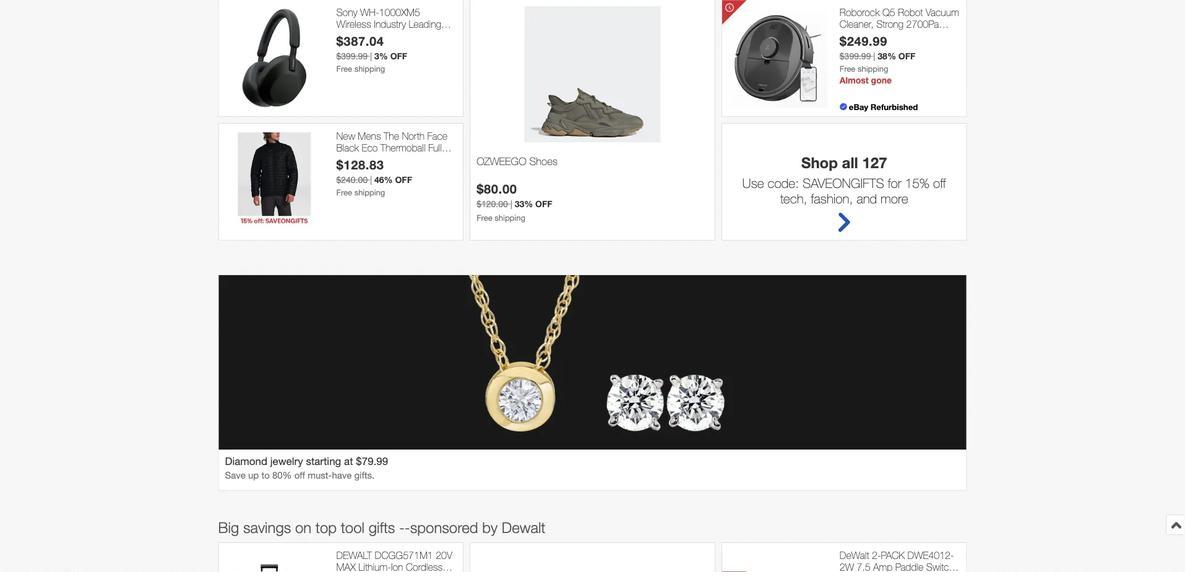 Task type: locate. For each thing, give the bounding box(es) containing it.
shipping up gone
[[858, 64, 889, 73]]

$249.99 $399.99 | 38% off free shipping almost gone
[[840, 34, 916, 85]]

gifts.
[[355, 470, 375, 481]]

off inside "$128.83 $240.00 | 46% off free shipping"
[[395, 174, 412, 185]]

ebay refurbished
[[849, 102, 918, 112]]

2w
[[840, 562, 854, 573]]

$399.99 down $387.04
[[337, 51, 368, 61]]

33%
[[515, 199, 533, 209]]

sony wh-1000xm5 wireless industry leading noise canceling headphones, black link
[[337, 6, 457, 54]]

off
[[391, 51, 408, 61], [899, 51, 916, 61], [395, 174, 412, 185], [934, 175, 947, 191], [536, 199, 553, 209], [295, 470, 305, 481]]

$240.00
[[337, 174, 368, 185]]

north
[[402, 130, 425, 142]]

0 vertical spatial refurbished
[[840, 42, 890, 54]]

0 horizontal spatial $399.99
[[337, 51, 368, 61]]

almost
[[840, 75, 869, 85]]

up
[[248, 470, 259, 481]]

46%
[[375, 174, 393, 185]]

jewelry
[[271, 455, 303, 467]]

shipping for $128.83
[[355, 187, 385, 197]]

black down "new"
[[337, 142, 359, 154]]

refurbished
[[840, 42, 890, 54], [871, 102, 918, 112]]

all
[[843, 154, 859, 171]]

mens
[[358, 130, 381, 142]]

| inside $249.99 $399.99 | 38% off free shipping almost gone
[[874, 51, 876, 61]]

| left 3%
[[370, 51, 372, 61]]

shipping inside $249.99 $399.99 | 38% off free shipping almost gone
[[858, 64, 889, 73]]

top
[[316, 519, 337, 536]]

wireless
[[337, 18, 371, 30]]

diamond
[[225, 455, 268, 467]]

off inside $249.99 $399.99 | 38% off free shipping almost gone
[[899, 51, 916, 61]]

new
[[337, 130, 355, 142]]

off inside $387.04 $399.99 | 3% off free shipping
[[391, 51, 408, 61]]

free down the headphones,
[[337, 64, 352, 73]]

ozweego shoes
[[477, 155, 558, 167]]

ebay
[[849, 102, 869, 112]]

| inside $387.04 $399.99 | 3% off free shipping
[[370, 51, 372, 61]]

| for $80.00
[[511, 199, 513, 209]]

off for $249.99
[[899, 51, 916, 61]]

free inside $249.99 $399.99 | 38% off free shipping almost gone
[[840, 64, 856, 73]]

free
[[337, 64, 352, 73], [840, 64, 856, 73], [337, 187, 352, 197], [477, 213, 493, 222]]

free inside "$128.83 $240.00 | 46% off free shipping"
[[337, 187, 352, 197]]

off right 46%
[[395, 174, 412, 185]]

black
[[395, 42, 418, 54], [337, 142, 359, 154]]

- inside roborock q5 robot vacuum cleaner, strong 2700pa suction - certified refurbished
[[874, 30, 878, 42]]

$399.99 for $249.99
[[840, 51, 872, 61]]

off right 3%
[[391, 51, 408, 61]]

black inside sony wh-1000xm5 wireless industry leading noise canceling headphones, black
[[395, 42, 418, 54]]

off right 33%
[[536, 199, 553, 209]]

ozweego shoes link
[[477, 155, 709, 182]]

shipping down 33%
[[495, 213, 526, 222]]

$128.83 $240.00 | 46% off free shipping
[[337, 157, 412, 197]]

at
[[344, 455, 353, 467]]

shipping inside "$128.83 $240.00 | 46% off free shipping"
[[355, 187, 385, 197]]

wh-
[[360, 6, 379, 18]]

gifts
[[369, 519, 395, 536]]

free inside $80.00 $120.00 | 33% off free shipping
[[477, 213, 493, 222]]

1 $399.99 from the left
[[337, 51, 368, 61]]

shipping
[[355, 64, 385, 73], [858, 64, 889, 73], [355, 187, 385, 197], [495, 213, 526, 222]]

shipping down 3%
[[355, 64, 385, 73]]

off for $128.83
[[395, 174, 412, 185]]

free for $387.04
[[337, 64, 352, 73]]

2-
[[872, 550, 881, 562]]

7.5
[[857, 562, 871, 573]]

$399.99 inside $387.04 $399.99 | 3% off free shipping
[[337, 51, 368, 61]]

shipping down 46%
[[355, 187, 385, 197]]

black down the canceling on the top left
[[395, 42, 418, 54]]

sony wh-1000xm5 wireless industry leading noise canceling headphones, black
[[337, 6, 442, 54]]

20v
[[436, 550, 453, 562]]

free down $120.00
[[477, 213, 493, 222]]

off inside $80.00 $120.00 | 33% off free shipping
[[536, 199, 553, 209]]

$387.04 $399.99 | 3% off free shipping
[[337, 34, 408, 73]]

shipping for $387.04
[[355, 64, 385, 73]]

free for $128.83
[[337, 187, 352, 197]]

$399.99 down $249.99
[[840, 51, 872, 61]]

1 horizontal spatial black
[[395, 42, 418, 54]]

thermoball
[[381, 142, 426, 154]]

certified
[[880, 30, 914, 42]]

leading
[[409, 18, 442, 30]]

2 $399.99 from the left
[[840, 51, 872, 61]]

$399.99 inside $249.99 $399.99 | 38% off free shipping almost gone
[[840, 51, 872, 61]]

0 vertical spatial black
[[395, 42, 418, 54]]

$79.99
[[356, 455, 388, 467]]

roborock q5 robot vacuum cleaner, strong 2700pa suction - certified refurbished
[[840, 6, 960, 54]]

free up 'almost'
[[840, 64, 856, 73]]

off right the 80%
[[295, 470, 305, 481]]

free inside $387.04 $399.99 | 3% off free shipping
[[337, 64, 352, 73]]

1 vertical spatial refurbished
[[871, 102, 918, 112]]

| left 38%
[[874, 51, 876, 61]]

off right 15%
[[934, 175, 947, 191]]

| left 33%
[[511, 199, 513, 209]]

jacket
[[352, 154, 379, 166]]

pack
[[881, 550, 905, 562]]

dewalt
[[337, 550, 372, 562]]

strong
[[877, 18, 904, 30]]

1 vertical spatial black
[[337, 142, 359, 154]]

| left 46%
[[370, 174, 372, 185]]

savings
[[243, 519, 291, 536]]

dewalt 2-pack dwe4012- 2w 7.5 amp paddle switc link
[[840, 550, 961, 573]]

saveongifts
[[803, 175, 885, 191]]

$387.04
[[337, 34, 384, 48]]

off inside shop all 127 use code: saveongifts for 15% off tech, fashion, and more
[[934, 175, 947, 191]]

free down $240.00
[[337, 187, 352, 197]]

shipping inside $80.00 $120.00 | 33% off free shipping
[[495, 213, 526, 222]]

15%
[[906, 175, 930, 191]]

1 horizontal spatial $399.99
[[840, 51, 872, 61]]

to
[[262, 470, 270, 481]]

refurbished down gone
[[871, 102, 918, 112]]

tool
[[341, 519, 365, 536]]

by
[[483, 519, 498, 536]]

| inside $80.00 $120.00 | 33% off free shipping
[[511, 199, 513, 209]]

off right 38%
[[899, 51, 916, 61]]

off inside diamond jewelry starting at $79.99 save up to 80% off must-have gifts.
[[295, 470, 305, 481]]

0 horizontal spatial black
[[337, 142, 359, 154]]

| for $249.99
[[874, 51, 876, 61]]

refurbished down suction
[[840, 42, 890, 54]]

zip
[[337, 154, 349, 166]]

shipping inside $387.04 $399.99 | 3% off free shipping
[[355, 64, 385, 73]]

refurbished inside roborock q5 robot vacuum cleaner, strong 2700pa suction - certified refurbished
[[840, 42, 890, 54]]

| inside "$128.83 $240.00 | 46% off free shipping"
[[370, 174, 372, 185]]

127
[[863, 154, 888, 171]]

shoes
[[530, 155, 558, 167]]



Task type: describe. For each thing, give the bounding box(es) containing it.
on
[[295, 519, 312, 536]]

black inside new mens the north face black eco thermoball full zip jacket coat puffer matte
[[337, 142, 359, 154]]

dewalt
[[840, 550, 870, 562]]

for
[[888, 175, 902, 191]]

diamond jewelry starting at $79.99 save up to 80% off must-have gifts.
[[225, 455, 388, 481]]

sony
[[337, 6, 358, 18]]

have
[[332, 470, 352, 481]]

ozweego
[[477, 155, 527, 167]]

use
[[743, 175, 765, 191]]

eco
[[362, 142, 378, 154]]

max
[[337, 562, 356, 573]]

coat
[[382, 154, 401, 166]]

shop
[[802, 154, 838, 171]]

the
[[384, 130, 399, 142]]

matte
[[430, 154, 453, 166]]

full
[[429, 142, 442, 154]]

headphones,
[[337, 42, 393, 54]]

shipping for $249.99
[[858, 64, 889, 73]]

$249.99
[[840, 34, 888, 48]]

big
[[218, 519, 239, 536]]

paddle
[[896, 562, 924, 573]]

new mens the north face black eco thermoball full zip jacket coat puffer matte
[[337, 130, 453, 166]]

puffer
[[404, 154, 427, 166]]

new mens the north face black eco thermoball full zip jacket coat puffer matte link
[[337, 130, 457, 166]]

starting
[[306, 455, 341, 467]]

3%
[[375, 51, 388, 61]]

fashion,
[[811, 191, 854, 206]]

code:
[[768, 175, 799, 191]]

$80.00
[[477, 182, 517, 196]]

2700pa
[[907, 18, 939, 30]]

38%
[[878, 51, 897, 61]]

amp
[[874, 562, 893, 573]]

roborock
[[840, 6, 880, 18]]

canceling
[[363, 30, 404, 42]]

gone
[[872, 75, 892, 85]]

off for $387.04
[[391, 51, 408, 61]]

dewalt dcgg571m1 20v max lithium-ion cordles
[[337, 550, 453, 573]]

tech,
[[781, 191, 808, 206]]

roborock q5 robot vacuum cleaner, strong 2700pa suction - certified refurbished link
[[840, 6, 961, 54]]

shipping for $80.00
[[495, 213, 526, 222]]

robot
[[899, 6, 924, 18]]

cleaner,
[[840, 18, 874, 30]]

industry
[[374, 18, 406, 30]]

lithium-
[[359, 562, 391, 573]]

big savings on top tool gifts --sponsored by dewalt
[[218, 519, 546, 536]]

vacuum
[[926, 6, 960, 18]]

ion
[[391, 562, 403, 573]]

1000xm5
[[379, 6, 420, 18]]

more
[[881, 191, 909, 206]]

shop all 127 use code: saveongifts for 15% off tech, fashion, and more
[[743, 154, 947, 206]]

| for $387.04
[[370, 51, 372, 61]]

$120.00
[[477, 199, 508, 209]]

must-
[[308, 470, 332, 481]]

$80.00 $120.00 | 33% off free shipping
[[477, 182, 553, 222]]

save
[[225, 470, 246, 481]]

dewalt 2-pack dwe4012- 2w 7.5 amp paddle switc
[[840, 550, 955, 573]]

off for $80.00
[[536, 199, 553, 209]]

free for $249.99
[[840, 64, 856, 73]]

noise
[[337, 30, 360, 42]]

sponsored
[[410, 519, 478, 536]]

80%
[[272, 470, 292, 481]]

dewalt dcgg571m1 20v max lithium-ion cordles link
[[337, 550, 457, 573]]

dewalt
[[502, 519, 546, 536]]

$128.83
[[337, 157, 384, 172]]

dwe4012-
[[908, 550, 955, 562]]

| for $128.83
[[370, 174, 372, 185]]

and
[[857, 191, 878, 206]]

free for $80.00
[[477, 213, 493, 222]]

suction
[[840, 30, 871, 42]]

face
[[428, 130, 448, 142]]

$399.99 for $387.04
[[337, 51, 368, 61]]

dcgg571m1
[[375, 550, 433, 562]]



Task type: vqa. For each thing, say whether or not it's contained in the screenshot.
the topmost Sell
no



